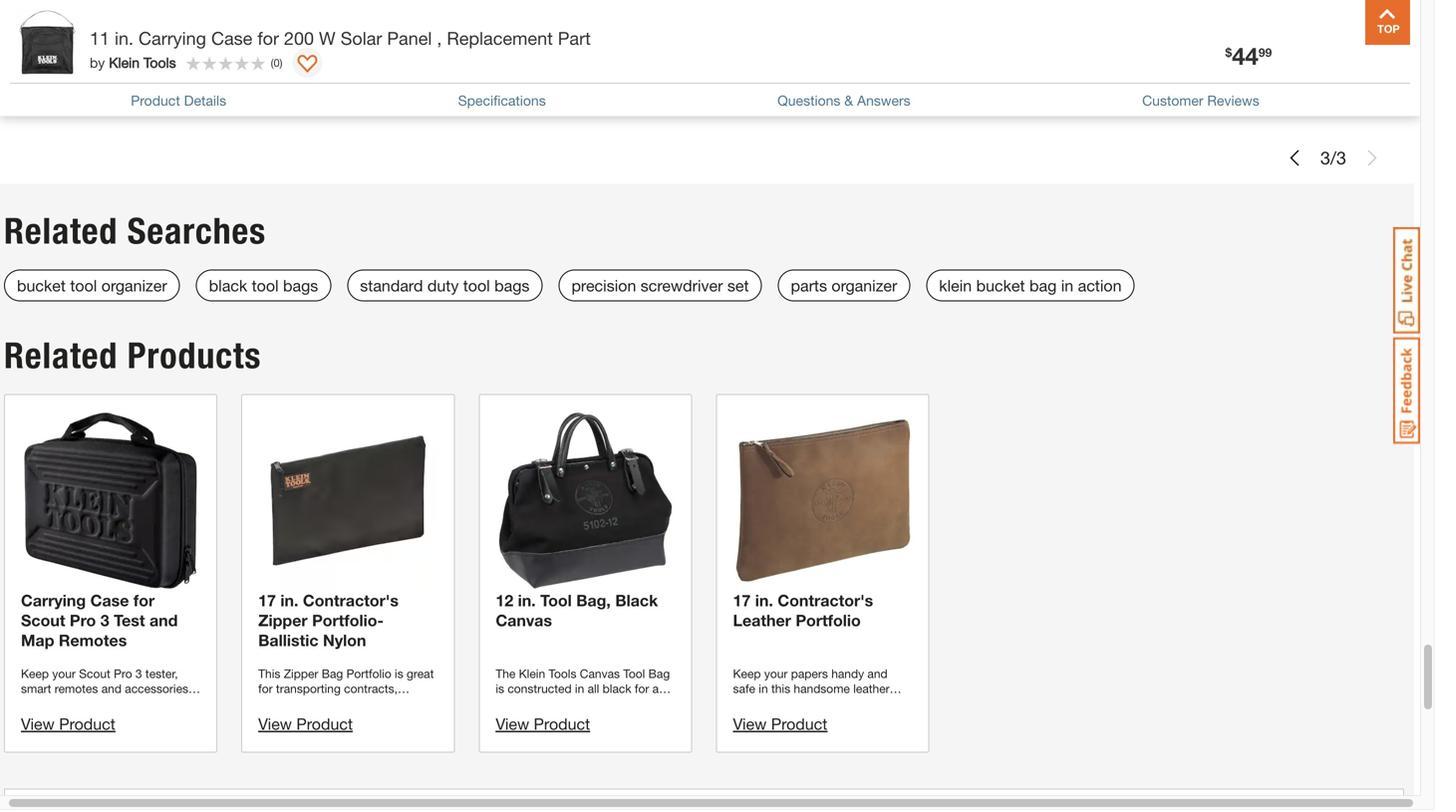 Task type: vqa. For each thing, say whether or not it's contained in the screenshot.
the rightmost Case
yes



Task type: locate. For each thing, give the bounding box(es) containing it.
1 horizontal spatial white
[[1352, 10, 1388, 26]]

1 vertical spatial driver
[[308, 52, 345, 68]]

brushless
[[363, 31, 424, 47]]

contractor's up portfolio
[[778, 592, 874, 611]]

alloy
[[28, 31, 58, 47]]

3 inside carrying case for scout pro 3 test and map remotes
[[100, 612, 109, 630]]

duty
[[166, 10, 195, 26]]

0 vertical spatial case
[[211, 27, 253, 49]]

standard duty tool bags
[[360, 276, 530, 295]]

bags right black
[[283, 276, 318, 295]]

craftsman
[[494, 31, 559, 47]]

0 horizontal spatial driver
[[140, 31, 177, 47]]

0 vertical spatial impact
[[119, 10, 162, 26]]

screwdriver
[[641, 276, 723, 295]]

related
[[4, 209, 118, 253], [4, 334, 118, 378]]

and right test
[[150, 612, 178, 630]]

$ 44 99
[[1226, 41, 1273, 70]]

3 tool from the left
[[463, 276, 490, 295]]

driver up tools
[[140, 31, 177, 47]]

0 horizontal spatial 3
[[100, 612, 109, 630]]

test
[[114, 612, 145, 630]]

gel
[[774, 31, 796, 47]]

10
[[726, 10, 742, 26], [1045, 78, 1057, 91]]

bag,
[[577, 592, 611, 611]]

2 tool from the left
[[252, 276, 279, 295]]

1 contractor's from the left
[[303, 592, 399, 611]]

2 view from the left
[[258, 715, 292, 734]]

case up test
[[90, 592, 129, 611]]

1 tool from the left
[[70, 276, 97, 295]]

customer reviews
[[1143, 92, 1260, 109]]

battery,
[[405, 52, 453, 68]]

1 vertical spatial related
[[4, 334, 118, 378]]

0 vertical spatial 10
[[726, 10, 742, 26]]

17 up zipper in the left bottom of the page
[[258, 592, 276, 611]]

0 horizontal spatial case
[[90, 592, 129, 611]]

(
[[271, 56, 274, 69], [1042, 78, 1045, 91], [809, 89, 812, 102]]

1 horizontal spatial set
[[635, 10, 656, 26]]

related down bucket tool organizer
[[4, 334, 118, 378]]

3 view product link from the left
[[733, 715, 828, 734]]

17 up leather
[[733, 592, 751, 611]]

3 view from the left
[[733, 715, 767, 734]]

1/4
[[320, 31, 340, 47]]

3 view product from the left
[[733, 715, 828, 734]]

in. right '6'
[[1204, 10, 1219, 26]]

view
[[21, 715, 55, 734], [258, 715, 292, 734], [733, 715, 767, 734], [496, 715, 530, 734]]

4 view product link from the left
[[496, 715, 590, 734]]

driver down 1/4
[[308, 52, 345, 68]]

remotes
[[59, 631, 127, 650]]

0 horizontal spatial (
[[271, 56, 274, 69]]

0 horizontal spatial white
[[555, 10, 591, 26]]

shockwave impact duty alloy steel screw driver bit set (74-piece) link
[[28, 0, 225, 71]]

for up ( 0 )
[[258, 27, 279, 49]]

related up bucket tool organizer link
[[4, 209, 118, 253]]

cordless
[[261, 31, 316, 47]]

panel
[[387, 27, 432, 49]]

warm
[[1312, 10, 1348, 26]]

product image image
[[15, 10, 80, 75]]

contractor's inside 17 in. contractor's zipper portfolio- ballistic nylon
[[303, 592, 399, 611]]

in. for to
[[746, 10, 761, 26]]

white inside 1-drawer white wood set of 2- craftsman nightstands with shelf
[[555, 10, 591, 26]]

wood
[[595, 10, 631, 26]]

firm
[[743, 31, 770, 47]]

2 horizontal spatial tool
[[463, 276, 490, 295]]

1 vertical spatial impact
[[261, 52, 304, 68]]

for up test
[[134, 592, 155, 611]]

in. inside "12 in. tool bag, black canvas"
[[518, 592, 536, 611]]

in.
[[746, 10, 761, 26], [1204, 10, 1219, 26], [115, 27, 134, 49], [344, 31, 359, 47], [281, 592, 299, 611], [756, 592, 774, 611], [518, 592, 536, 611]]

tool right 'duty'
[[463, 276, 490, 295]]

0
[[274, 56, 280, 69]]

and inside atomic 20v max lithium-ion cordless 1/4 in. brushless impact driver kit, 5 ah battery, charger, and bag
[[317, 73, 341, 89]]

) for ( 0 )
[[280, 56, 283, 69]]

17 in. contractor's zipper portfolio-ballistic nylon image
[[258, 411, 438, 591]]

in. up klein at left top
[[115, 27, 134, 49]]

3973 )
[[113, 89, 140, 102]]

ah
[[385, 52, 401, 68]]

0 vertical spatial set
[[635, 10, 656, 26]]

nightstands
[[562, 31, 638, 47]]

1 horizontal spatial organizer
[[832, 276, 898, 295]]

1 horizontal spatial 17
[[733, 592, 751, 611]]

1 white from the left
[[555, 10, 591, 26]]

contractor's inside 17 in. contractor's leather portfolio
[[778, 592, 874, 611]]

1 view product link from the left
[[21, 715, 115, 734]]

carrying up scout
[[21, 592, 86, 611]]

contractor's for portfolio
[[778, 592, 874, 611]]

parts organizer link
[[778, 270, 911, 302]]

for
[[258, 27, 279, 49], [134, 592, 155, 611]]

case right bit
[[211, 27, 253, 49]]

0 horizontal spatial 17
[[258, 592, 276, 611]]

kit,
[[348, 52, 369, 68]]

tool down the related searches
[[70, 276, 97, 295]]

view product for 17 in. contractor's zipper portfolio- ballistic nylon
[[258, 715, 353, 734]]

bucket
[[17, 276, 66, 295], [977, 276, 1026, 295]]

white up ic at the top right of page
[[1352, 10, 1388, 26]]

set
[[635, 10, 656, 26], [202, 31, 223, 47]]

carrying
[[139, 27, 206, 49], [21, 592, 86, 611]]

1 horizontal spatial driver
[[308, 52, 345, 68]]

17 in. contractor's zipper portfolio- ballistic nylon link
[[258, 411, 438, 651]]

product
[[131, 92, 180, 109], [59, 715, 115, 734], [297, 715, 353, 734], [772, 715, 828, 734], [534, 715, 590, 734]]

1 horizontal spatial 10
[[1045, 78, 1057, 91]]

by klein tools
[[90, 54, 176, 71]]

1 horizontal spatial tool
[[252, 276, 279, 295]]

2 contractor's from the left
[[778, 592, 874, 611]]

4 view product from the left
[[496, 715, 590, 734]]

3 right previous slide icon
[[1321, 147, 1331, 169]]

product for ballistic
[[297, 715, 353, 734]]

17 inside 17 in. contractor's zipper portfolio- ballistic nylon
[[258, 592, 276, 611]]

in. right 1/4
[[344, 31, 359, 47]]

2 white from the left
[[1352, 10, 1388, 26]]

set right bit
[[202, 31, 223, 47]]

in. up leather
[[756, 592, 774, 611]]

led
[[1192, 73, 1218, 89]]

organizer right parts
[[832, 276, 898, 295]]

1 vertical spatial for
[[134, 592, 155, 611]]

foam
[[854, 31, 890, 47]]

contractor's
[[303, 592, 399, 611], [778, 592, 874, 611]]

2 view product link from the left
[[258, 715, 353, 734]]

0 horizontal spatial for
[[134, 592, 155, 611]]

44
[[1233, 41, 1259, 70]]

and left bag
[[317, 73, 341, 89]]

1 view product from the left
[[21, 715, 115, 734]]

12 in. tool bag, black canvas
[[496, 592, 658, 630]]

specifications
[[458, 92, 546, 109]]

organizer down the related searches
[[101, 276, 167, 295]]

in. inside 17 in. contractor's zipper portfolio- ballistic nylon
[[281, 592, 299, 611]]

0 horizontal spatial organizer
[[101, 276, 167, 295]]

white up part
[[555, 10, 591, 26]]

questions & answers
[[778, 92, 911, 109]]

2 bucket from the left
[[977, 276, 1026, 295]]

impact inside shockwave impact duty alloy steel screw driver bit set (74-piece)
[[119, 10, 162, 26]]

1 horizontal spatial bags
[[495, 276, 530, 295]]

2 17 from the left
[[733, 592, 751, 611]]

2 related from the top
[[4, 334, 118, 378]]

tool right black
[[252, 276, 279, 295]]

17 inside 17 in. contractor's leather portfolio
[[733, 592, 751, 611]]

white
[[555, 10, 591, 26], [1352, 10, 1388, 26]]

in. inside 6 in. round 2700k warm white new construction non-ic rated recessed intergrated led kit
[[1204, 10, 1219, 26]]

set left of
[[635, 10, 656, 26]]

specifications button
[[458, 90, 546, 111], [458, 90, 546, 111]]

in. for canvas
[[518, 592, 536, 611]]

klein
[[940, 276, 972, 295]]

precision
[[572, 276, 637, 295]]

view for 12 in. tool bag, black canvas
[[496, 715, 530, 734]]

solar
[[341, 27, 382, 49]]

1 horizontal spatial contractor's
[[778, 592, 874, 611]]

and
[[317, 73, 341, 89], [798, 73, 821, 89], [150, 612, 178, 630]]

piece)
[[52, 52, 91, 68]]

round
[[1222, 10, 1264, 26]]

1 vertical spatial carrying
[[21, 592, 86, 611]]

6
[[1192, 10, 1200, 26]]

kit
[[1222, 73, 1239, 89]]

bags right 'duty'
[[495, 276, 530, 295]]

questions & answers button
[[778, 90, 911, 111], [778, 90, 911, 111]]

canvas
[[496, 612, 552, 630]]

set inside shockwave impact duty alloy steel screw driver bit set (74-piece)
[[202, 31, 223, 47]]

1 horizontal spatial bucket
[[977, 276, 1026, 295]]

17
[[258, 592, 276, 611], [733, 592, 751, 611]]

carrying down duty
[[139, 27, 206, 49]]

customer reviews button
[[1143, 90, 1260, 111], [1143, 90, 1260, 111]]

set inside 1-drawer white wood set of 2- craftsman nightstands with shelf
[[635, 10, 656, 26]]

1 horizontal spatial and
[[317, 73, 341, 89]]

view for carrying case for scout pro 3 test and map remotes
[[21, 715, 55, 734]]

1 related from the top
[[4, 209, 118, 253]]

1 horizontal spatial for
[[258, 27, 279, 49]]

1 horizontal spatial (
[[809, 89, 812, 102]]

in. up zipper in the left bottom of the page
[[281, 592, 299, 611]]

1 vertical spatial set
[[202, 31, 223, 47]]

in. inside atomic 20v max lithium-ion cordless 1/4 in. brushless impact driver kit, 5 ah battery, charger, and bag
[[344, 31, 359, 47]]

1 vertical spatial 10
[[1045, 78, 1057, 91]]

bucket tool organizer
[[17, 276, 167, 295]]

impact up charger,
[[261, 52, 304, 68]]

in. up canvas
[[518, 592, 536, 611]]

questions
[[778, 92, 841, 109]]

6 in. round 2700k warm white new construction non-ic rated recessed intergrated led kit
[[1192, 10, 1388, 89]]

0 horizontal spatial set
[[202, 31, 223, 47]]

in. for 200
[[115, 27, 134, 49]]

portfolio-
[[312, 612, 384, 630]]

ic
[[1340, 31, 1353, 47]]

0 horizontal spatial and
[[150, 612, 178, 630]]

view product link
[[21, 715, 115, 734], [258, 715, 353, 734], [733, 715, 828, 734], [496, 715, 590, 734]]

memory
[[799, 31, 851, 47]]

1 horizontal spatial impact
[[261, 52, 304, 68]]

1 17 from the left
[[258, 592, 276, 611]]

breathable
[[726, 73, 794, 89]]

0 vertical spatial related
[[4, 209, 118, 253]]

atomic
[[261, 10, 313, 26]]

and up questions
[[798, 73, 821, 89]]

view product link for 17 in. contractor's leather portfolio
[[733, 715, 828, 734]]

1-
[[494, 10, 507, 26]]

previous slide image
[[1287, 150, 1303, 166]]

leather
[[733, 612, 792, 630]]

intergrated
[[1299, 52, 1367, 68]]

0 horizontal spatial contractor's
[[303, 592, 399, 611]]

( 551 )
[[809, 89, 833, 102]]

) for ( 10 )
[[1057, 78, 1060, 91]]

for inside carrying case for scout pro 3 test and map remotes
[[134, 592, 155, 611]]

1 bucket from the left
[[17, 276, 66, 295]]

klein
[[109, 54, 140, 71]]

klein bucket bag in action
[[940, 276, 1122, 295]]

0 horizontal spatial bags
[[283, 276, 318, 295]]

2 view product from the left
[[258, 715, 353, 734]]

1 vertical spatial case
[[90, 592, 129, 611]]

2 horizontal spatial and
[[798, 73, 821, 89]]

0 horizontal spatial impact
[[119, 10, 162, 26]]

4 view from the left
[[496, 715, 530, 734]]

in. up firm
[[746, 10, 761, 26]]

0 horizontal spatial bucket
[[17, 276, 66, 295]]

2 organizer from the left
[[832, 276, 898, 295]]

200
[[284, 27, 314, 49]]

2 horizontal spatial (
[[1042, 78, 1045, 91]]

0 vertical spatial carrying
[[139, 27, 206, 49]]

0 horizontal spatial 10
[[726, 10, 742, 26]]

contractor's up 'portfolio-'
[[303, 592, 399, 611]]

view for 17 in. contractor's zipper portfolio- ballistic nylon
[[258, 715, 292, 734]]

impact up screw
[[119, 10, 162, 26]]

driver inside atomic 20v max lithium-ion cordless 1/4 in. brushless impact driver kit, 5 ah battery, charger, and bag
[[308, 52, 345, 68]]

3 left the this is the last slide icon
[[1337, 147, 1347, 169]]

1 view from the left
[[21, 715, 55, 734]]

3 right pro
[[100, 612, 109, 630]]

scout
[[21, 612, 65, 630]]

0 horizontal spatial carrying
[[21, 592, 86, 611]]

0 horizontal spatial tool
[[70, 276, 97, 295]]

0 vertical spatial driver
[[140, 31, 177, 47]]

in. inside 10 in. support cooling medium to firm gel memory foam tight top queen mattress, breathable and hypoallergenic
[[746, 10, 761, 26]]



Task type: describe. For each thing, give the bounding box(es) containing it.
( for 0
[[271, 56, 274, 69]]

recessed
[[1233, 52, 1295, 68]]

551
[[812, 89, 830, 102]]

view for 17 in. contractor's leather portfolio
[[733, 715, 767, 734]]

) for ( 551 )
[[830, 89, 833, 102]]

pro
[[70, 612, 96, 630]]

( for 551
[[809, 89, 812, 102]]

drawer
[[507, 10, 552, 26]]

case inside carrying case for scout pro 3 test and map remotes
[[90, 592, 129, 611]]

12
[[496, 592, 514, 611]]

construction
[[1224, 31, 1305, 47]]

17 in. contractor's leather portfolio image
[[733, 411, 913, 591]]

live chat image
[[1394, 227, 1421, 334]]

set
[[728, 276, 749, 295]]

nylon
[[323, 631, 367, 650]]

,
[[437, 27, 442, 49]]

bag
[[344, 73, 370, 89]]

parts organizer
[[791, 276, 898, 295]]

2 bags from the left
[[495, 276, 530, 295]]

6 in. round 2700k warm white new construction non-ic rated recessed intergrated led kit link
[[1192, 0, 1389, 89]]

17 in. contractor's leather portfolio
[[733, 592, 874, 630]]

1 bags from the left
[[283, 276, 318, 295]]

to
[[726, 31, 739, 47]]

standard
[[360, 276, 423, 295]]

17 for 17 in. contractor's zipper portfolio- ballistic nylon
[[258, 592, 276, 611]]

tools
[[144, 54, 176, 71]]

10 inside 10 in. support cooling medium to firm gel memory foam tight top queen mattress, breathable and hypoallergenic
[[726, 10, 742, 26]]

parts
[[791, 276, 828, 295]]

support
[[764, 10, 815, 26]]

12 in. tool bag, black canvas image
[[496, 411, 676, 591]]

product for canvas
[[534, 715, 590, 734]]

(74-
[[28, 52, 52, 68]]

black tool bags link
[[196, 270, 331, 302]]

precision screwdriver set link
[[559, 270, 762, 302]]

in. inside 17 in. contractor's leather portfolio
[[756, 592, 774, 611]]

impact inside atomic 20v max lithium-ion cordless 1/4 in. brushless impact driver kit, 5 ah battery, charger, and bag
[[261, 52, 304, 68]]

answers
[[858, 92, 911, 109]]

99
[[1259, 45, 1273, 59]]

3973
[[113, 89, 138, 102]]

mattress,
[[833, 52, 891, 68]]

17 in. contractor's zipper portfolio- ballistic nylon
[[258, 592, 399, 650]]

in. for ballistic
[[281, 592, 299, 611]]

11 in. carrying case for 200 w solar panel , replacement part
[[90, 27, 591, 49]]

/
[[1331, 147, 1337, 169]]

view product link for 17 in. contractor's zipper portfolio- ballistic nylon
[[258, 715, 353, 734]]

and inside 10 in. support cooling medium to firm gel memory foam tight top queen mattress, breathable and hypoallergenic
[[798, 73, 821, 89]]

screw
[[97, 31, 136, 47]]

feedback link image
[[1394, 337, 1421, 445]]

black
[[209, 276, 247, 295]]

view product for 12 in. tool bag, black canvas
[[496, 715, 590, 734]]

in. for white
[[1204, 10, 1219, 26]]

2700k
[[1268, 10, 1308, 26]]

0 vertical spatial for
[[258, 27, 279, 49]]

tool for bucket
[[70, 276, 97, 295]]

duty
[[428, 276, 459, 295]]

( 0 )
[[271, 56, 283, 69]]

17 for 17 in. contractor's leather portfolio
[[733, 592, 751, 611]]

related for related products
[[4, 334, 118, 378]]

black tool bags
[[209, 276, 318, 295]]

shockwave impact duty alloy steel screw driver bit set (74-piece)
[[28, 10, 223, 68]]

( for 10
[[1042, 78, 1045, 91]]

white inside 6 in. round 2700k warm white new construction non-ic rated recessed intergrated led kit
[[1352, 10, 1388, 26]]

carrying inside carrying case for scout pro 3 test and map remotes
[[21, 592, 86, 611]]

view product link for carrying case for scout pro 3 test and map remotes
[[21, 715, 115, 734]]

1 horizontal spatial 3
[[1321, 147, 1331, 169]]

new
[[1192, 31, 1220, 47]]

tool for black
[[252, 276, 279, 295]]

searches
[[127, 209, 266, 253]]

standard duty tool bags link
[[347, 270, 543, 302]]

carrying case for scout pro 3 test and map remotes link
[[21, 411, 201, 651]]

product details
[[131, 92, 227, 109]]

steel
[[62, 31, 94, 47]]

with
[[642, 31, 667, 47]]

non-
[[1308, 31, 1340, 47]]

2-
[[676, 10, 689, 26]]

1-drawer white wood set of 2- craftsman nightstands with shelf link
[[494, 0, 691, 71]]

view product for carrying case for scout pro 3 test and map remotes
[[21, 715, 115, 734]]

$
[[1226, 45, 1233, 59]]

related products
[[4, 334, 262, 378]]

precision screwdriver set
[[572, 276, 749, 295]]

( 10 )
[[1042, 78, 1060, 91]]

display image
[[298, 55, 318, 75]]

ion
[[430, 10, 449, 26]]

1 organizer from the left
[[101, 276, 167, 295]]

1 horizontal spatial case
[[211, 27, 253, 49]]

queen
[[788, 52, 829, 68]]

rated
[[1192, 52, 1229, 68]]

product for 3
[[59, 715, 115, 734]]

charger,
[[261, 73, 313, 89]]

1-drawer white wood set of 2- craftsman nightstands with shelf
[[494, 10, 689, 68]]

zipper
[[258, 612, 308, 630]]

driver inside shockwave impact duty alloy steel screw driver bit set (74-piece)
[[140, 31, 177, 47]]

view product for 17 in. contractor's leather portfolio
[[733, 715, 828, 734]]

this is the last slide image
[[1365, 150, 1381, 166]]

1 horizontal spatial carrying
[[139, 27, 206, 49]]

related for related searches
[[4, 209, 118, 253]]

11
[[90, 27, 110, 49]]

and inside carrying case for scout pro 3 test and map remotes
[[150, 612, 178, 630]]

by
[[90, 54, 105, 71]]

action
[[1079, 276, 1122, 295]]

shockwave
[[28, 10, 115, 26]]

products
[[127, 334, 262, 378]]

map
[[21, 631, 54, 650]]

3 / 3
[[1321, 147, 1347, 169]]

view product link for 12 in. tool bag, black canvas
[[496, 715, 590, 734]]

of
[[660, 10, 672, 26]]

contractor's for portfolio-
[[303, 592, 399, 611]]

bit
[[181, 31, 198, 47]]

customer
[[1143, 92, 1204, 109]]

2 horizontal spatial 3
[[1337, 147, 1347, 169]]

carrying case for scout pro 3 test and map remotes image
[[21, 411, 201, 591]]

tool
[[541, 592, 572, 611]]

top
[[762, 52, 784, 68]]



